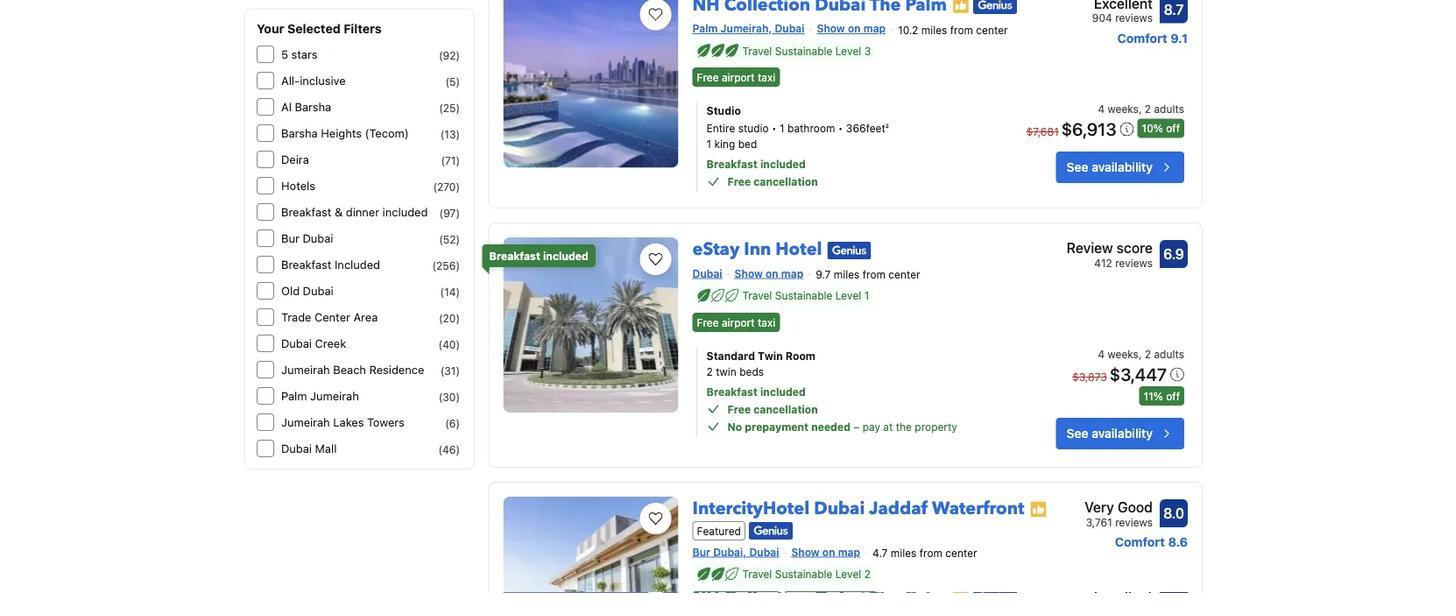 Task type: vqa. For each thing, say whether or not it's contained in the screenshot.
in inside the "Looking for low prices? We've got an entire page dedicated to finding you fantastic deals in your favourite places. Reveal deals"
no



Task type: locate. For each thing, give the bounding box(es) containing it.
sustainable down 9.7
[[775, 290, 833, 302]]

2 off from the top
[[1167, 390, 1180, 402]]

inn
[[744, 238, 771, 262]]

see availability link down 11%
[[1056, 418, 1185, 449]]

2 , from the top
[[1139, 348, 1142, 360]]

3 reviews from the top
[[1116, 516, 1153, 528]]

3 travel from the top
[[743, 568, 772, 581]]

dubai right dubai,
[[750, 546, 779, 558]]

palm left jumeirah,
[[693, 22, 718, 35]]

miles right 10.2 on the right of page
[[922, 24, 948, 36]]

show for intercityhotel dubai jaddaf waterfront
[[792, 546, 820, 558]]

1 right studio in the right of the page
[[780, 122, 785, 134]]

on up travel sustainable level 3
[[848, 22, 861, 35]]

sustainable for dubai
[[775, 568, 833, 581]]

1 vertical spatial taxi
[[758, 316, 776, 328]]

2 vertical spatial travel
[[743, 568, 772, 581]]

free airport taxi
[[697, 71, 776, 83], [697, 316, 776, 328]]

2 horizontal spatial miles
[[922, 24, 948, 36]]

2 vertical spatial miles
[[891, 547, 917, 559]]

scored 8.0 element
[[1160, 499, 1188, 527]]

1 horizontal spatial miles
[[891, 547, 917, 559]]

beds
[[740, 365, 764, 378]]

beach
[[333, 363, 366, 376]]

1 adults from the top
[[1154, 103, 1185, 115]]

2 vertical spatial from
[[920, 547, 943, 559]]

breakfast included
[[489, 250, 589, 262]]

free airport taxi up studio in the top of the page
[[697, 71, 776, 83]]

entire
[[707, 122, 735, 134]]

2 up 10%
[[1145, 103, 1152, 115]]

2 see availability link from the top
[[1056, 418, 1185, 449]]

2 adults from the top
[[1154, 348, 1185, 360]]

availability for $6,913
[[1092, 160, 1153, 175]]

(270)
[[433, 181, 460, 193]]

4 weeks , 2 adults for $3,447
[[1098, 348, 1185, 360]]

show on map up travel sustainable level 2
[[792, 546, 861, 558]]

center
[[315, 311, 350, 324]]

1 vertical spatial bur
[[693, 546, 711, 558]]

, up the $3,447
[[1139, 348, 1142, 360]]

off right 11%
[[1167, 390, 1180, 402]]

4 for $3,447
[[1098, 348, 1105, 360]]

all-
[[281, 74, 300, 87]]

travel
[[743, 45, 772, 57], [743, 290, 772, 302], [743, 568, 772, 581]]

$3,447
[[1110, 364, 1167, 384]]

center down waterfront
[[946, 547, 978, 559]]

reviews
[[1116, 12, 1153, 24], [1116, 257, 1153, 269], [1116, 516, 1153, 528]]

taxi up the 'twin' in the bottom right of the page
[[758, 316, 776, 328]]

2 see availability from the top
[[1067, 426, 1153, 441]]

bur for bur dubai, dubai
[[693, 546, 711, 558]]

1 for entire
[[780, 122, 785, 134]]

no
[[728, 420, 742, 433]]

from right 4.7
[[920, 547, 943, 559]]

1 vertical spatial palm
[[281, 390, 307, 403]]

0 vertical spatial palm
[[693, 22, 718, 35]]

0 vertical spatial barsha
[[295, 100, 331, 113]]

1 horizontal spatial from
[[920, 547, 943, 559]]

0 vertical spatial 1
[[780, 122, 785, 134]]

(40)
[[439, 338, 460, 351]]

2 availability from the top
[[1092, 426, 1153, 441]]

adults up the $3,447
[[1154, 348, 1185, 360]]

king
[[715, 138, 735, 150]]

dubai up breakfast included
[[303, 232, 333, 245]]

show on map up 3
[[817, 22, 886, 35]]

free
[[697, 71, 719, 83], [728, 175, 751, 188], [697, 316, 719, 328], [728, 403, 751, 415]]

comfort for 8.7
[[1118, 31, 1168, 45]]

see down $3,873
[[1067, 426, 1089, 441]]

2 horizontal spatial 1
[[865, 290, 869, 302]]

travel down palm jumeirah, dubai
[[743, 45, 772, 57]]

nh collection dubai the palm image
[[503, 0, 679, 168]]

0 vertical spatial miles
[[922, 24, 948, 36]]

off
[[1167, 122, 1180, 135], [1167, 390, 1180, 402]]

2 weeks from the top
[[1108, 348, 1139, 360]]

barsha
[[295, 100, 331, 113], [281, 127, 318, 140]]

2 sustainable from the top
[[775, 290, 833, 302]]

dinner
[[346, 205, 379, 219]]

property
[[915, 420, 958, 433]]

twin
[[758, 349, 783, 362]]

bur down featured
[[693, 546, 711, 558]]

9.7
[[816, 269, 831, 281]]

center right 10.2 on the right of page
[[976, 24, 1008, 36]]

weeks for $6,913
[[1108, 103, 1139, 115]]

2 reviews from the top
[[1116, 257, 1153, 269]]

dubai down "estay" at the top of the page
[[693, 267, 723, 280]]

airport
[[722, 71, 755, 83], [722, 316, 755, 328]]

genius discounts available at this property. image
[[974, 0, 1017, 14], [974, 0, 1017, 14], [828, 242, 871, 259], [828, 242, 871, 259], [749, 522, 793, 540], [749, 522, 793, 540]]

weeks up the $3,447
[[1108, 348, 1139, 360]]

0 vertical spatial taxi
[[758, 71, 776, 83]]

0 vertical spatial see availability link
[[1056, 152, 1185, 183]]

2 vertical spatial sustainable
[[775, 568, 833, 581]]

comfort down 904 reviews on the top
[[1118, 31, 1168, 45]]

1 vertical spatial reviews
[[1116, 257, 1153, 269]]

2 see from the top
[[1067, 426, 1089, 441]]

see availability down 11%
[[1067, 426, 1153, 441]]

1 vertical spatial cancellation
[[754, 403, 818, 415]]

on up travel sustainable level 2
[[823, 546, 836, 558]]

0 vertical spatial show
[[817, 22, 845, 35]]

1 free cancellation from the top
[[728, 175, 818, 188]]

1 free airport taxi from the top
[[697, 71, 776, 83]]

2 travel from the top
[[743, 290, 772, 302]]

1 see availability from the top
[[1067, 160, 1153, 175]]

1 vertical spatial availability
[[1092, 426, 1153, 441]]

• down studio link
[[838, 122, 843, 134]]

breakfast down king
[[707, 158, 758, 171]]

availability
[[1092, 160, 1153, 175], [1092, 426, 1153, 441]]

1 horizontal spatial 1
[[780, 122, 785, 134]]

1 vertical spatial from
[[863, 269, 886, 281]]

included
[[761, 158, 806, 171], [383, 205, 428, 219], [543, 250, 589, 262], [761, 386, 806, 398]]

free airport taxi up standard
[[697, 316, 776, 328]]

1 vertical spatial level
[[836, 290, 862, 302]]

taxi down travel sustainable level 3
[[758, 71, 776, 83]]

1 vertical spatial show
[[735, 267, 763, 280]]

1 horizontal spatial bur
[[693, 546, 711, 558]]

1 down 9.7 miles from center at the right
[[865, 290, 869, 302]]

miles right 9.7
[[834, 269, 860, 281]]

see availability link down $6,913 at the top right
[[1056, 152, 1185, 183]]

1 vertical spatial show on map
[[735, 267, 804, 280]]

0 vertical spatial see availability
[[1067, 160, 1153, 175]]

taxi for $6,913
[[758, 71, 776, 83]]

prepayment
[[745, 420, 809, 433]]

1 vertical spatial sustainable
[[775, 290, 833, 302]]

2 vertical spatial level
[[836, 568, 862, 581]]

featured
[[697, 525, 741, 537]]

center right 9.7
[[889, 269, 921, 281]]

travel for estay
[[743, 290, 772, 302]]

2 taxi from the top
[[758, 316, 776, 328]]

1 vertical spatial 4
[[1098, 348, 1105, 360]]

0 vertical spatial weeks
[[1108, 103, 1139, 115]]

0 vertical spatial off
[[1167, 122, 1180, 135]]

comfort
[[1118, 31, 1168, 45], [1115, 535, 1166, 549]]

3 level from the top
[[836, 568, 862, 581]]

2 vertical spatial 1
[[865, 290, 869, 302]]

0 vertical spatial ,
[[1139, 103, 1142, 115]]

1 vertical spatial free airport taxi
[[697, 316, 776, 328]]

1 horizontal spatial on
[[823, 546, 836, 558]]

1 left king
[[707, 138, 712, 150]]

map up 3
[[864, 22, 886, 35]]

2 free airport taxi from the top
[[697, 316, 776, 328]]

0 vertical spatial from
[[951, 24, 974, 36]]

1 vertical spatial map
[[782, 267, 804, 280]]

palm jumeirah
[[281, 390, 359, 403]]

sustainable
[[775, 45, 833, 57], [775, 290, 833, 302], [775, 568, 833, 581]]

0 horizontal spatial from
[[863, 269, 886, 281]]

1 cancellation from the top
[[754, 175, 818, 188]]

•
[[772, 122, 777, 134], [838, 122, 843, 134]]

1 horizontal spatial •
[[838, 122, 843, 134]]

2 left twin
[[707, 365, 713, 378]]

adults up 10% off
[[1154, 103, 1185, 115]]

weeks up $6,913 at the top right
[[1108, 103, 1139, 115]]

1 vertical spatial airport
[[722, 316, 755, 328]]

reviews up comfort 9.1
[[1116, 12, 1153, 24]]

comfort down good
[[1115, 535, 1166, 549]]

2 • from the left
[[838, 122, 843, 134]]

off for $3,447
[[1167, 390, 1180, 402]]

good
[[1118, 499, 1153, 516]]

airport up studio in the top of the page
[[722, 71, 755, 83]]

show
[[817, 22, 845, 35], [735, 267, 763, 280], [792, 546, 820, 558]]

map down hotel
[[782, 267, 804, 280]]

2 vertical spatial show on map
[[792, 546, 861, 558]]

cancellation down the entire studio • 1 bathroom • 366feet² 1 king bed breakfast included
[[754, 175, 818, 188]]

0 vertical spatial sustainable
[[775, 45, 833, 57]]

breakfast for breakfast included
[[489, 250, 541, 262]]

4.7
[[873, 547, 888, 559]]

1 vertical spatial center
[[889, 269, 921, 281]]

from right 9.7
[[863, 269, 886, 281]]

0 vertical spatial availability
[[1092, 160, 1153, 175]]

0 horizontal spatial bur
[[281, 232, 300, 245]]

breakfast
[[707, 158, 758, 171], [281, 205, 332, 219], [489, 250, 541, 262], [281, 258, 332, 271], [707, 386, 758, 398]]

on
[[848, 22, 861, 35], [766, 267, 779, 280], [823, 546, 836, 558]]

2 horizontal spatial on
[[848, 22, 861, 35]]

travel for intercityhotel
[[743, 568, 772, 581]]

2 vertical spatial map
[[838, 546, 861, 558]]

1 4 from the top
[[1098, 103, 1105, 115]]

0 horizontal spatial palm
[[281, 390, 307, 403]]

2 level from the top
[[836, 290, 862, 302]]

palm up dubai mall
[[281, 390, 307, 403]]

0 vertical spatial airport
[[722, 71, 755, 83]]

1 off from the top
[[1167, 122, 1180, 135]]

0 vertical spatial show on map
[[817, 22, 886, 35]]

1 horizontal spatial palm
[[693, 22, 718, 35]]

1 vertical spatial see availability link
[[1056, 418, 1185, 449]]

0 vertical spatial free airport taxi
[[697, 71, 776, 83]]

2 4 weeks , 2 adults from the top
[[1098, 348, 1185, 360]]

(256)
[[432, 259, 460, 272]]

standard
[[707, 349, 755, 362]]

2 vertical spatial jumeirah
[[281, 416, 330, 429]]

show up travel sustainable level 2
[[792, 546, 820, 558]]

0 vertical spatial 4 weeks , 2 adults
[[1098, 103, 1185, 115]]

sustainable down bur dubai, dubai
[[775, 568, 833, 581]]

cancellation up prepayment at the bottom right of page
[[754, 403, 818, 415]]

dubai left jaddaf
[[814, 497, 865, 521]]

breakfast up bur dubai
[[281, 205, 332, 219]]

on for estay inn hotel
[[766, 267, 779, 280]]

reviews for good
[[1116, 516, 1153, 528]]

0 vertical spatial on
[[848, 22, 861, 35]]

1 taxi from the top
[[758, 71, 776, 83]]

2 free cancellation from the top
[[728, 403, 818, 415]]

0 vertical spatial comfort
[[1118, 31, 1168, 45]]

1 vertical spatial comfort
[[1115, 535, 1166, 549]]

show on map
[[817, 22, 886, 35], [735, 267, 804, 280], [792, 546, 861, 558]]

old
[[281, 284, 300, 298]]

area
[[354, 311, 378, 324]]

0 vertical spatial jumeirah
[[281, 363, 330, 376]]

0 vertical spatial see
[[1067, 160, 1089, 175]]

1 vertical spatial see availability
[[1067, 426, 1153, 441]]

intercityhotel dubai jaddaf waterfront image
[[503, 497, 679, 593]]

miles right 4.7
[[891, 547, 917, 559]]

hotels
[[281, 179, 315, 192]]

breakfast down bur dubai
[[281, 258, 332, 271]]

see
[[1067, 160, 1089, 175], [1067, 426, 1089, 441]]

3
[[865, 45, 871, 57]]

0 vertical spatial 4
[[1098, 103, 1105, 115]]

2 vertical spatial center
[[946, 547, 978, 559]]

level down 9.7 miles from center at the right
[[836, 290, 862, 302]]

(52)
[[439, 233, 460, 245]]

2 horizontal spatial from
[[951, 24, 974, 36]]

free up standard
[[697, 316, 719, 328]]

1 , from the top
[[1139, 103, 1142, 115]]

reviews down good
[[1116, 516, 1153, 528]]

taxi
[[758, 71, 776, 83], [758, 316, 776, 328]]

1 vertical spatial 4 weeks , 2 adults
[[1098, 348, 1185, 360]]

map for jaddaf
[[838, 546, 861, 558]]

this property is part of our preferred partner program. it's committed to providing excellent service and good value. it'll pay us a higher commission if you make a booking. image
[[953, 0, 970, 14], [953, 0, 970, 14], [1030, 501, 1048, 518], [1030, 501, 1048, 518]]

bur dubai, dubai
[[693, 546, 779, 558]]

availability down 11%
[[1092, 426, 1153, 441]]

1 see from the top
[[1067, 160, 1089, 175]]

1 4 weeks , 2 adults from the top
[[1098, 103, 1185, 115]]

barsha up deira
[[281, 127, 318, 140]]

0 vertical spatial reviews
[[1116, 12, 1153, 24]]

adults
[[1154, 103, 1185, 115], [1154, 348, 1185, 360]]

2 twin beds breakfast included
[[707, 365, 806, 398]]

1 vertical spatial on
[[766, 267, 779, 280]]

included inside 2 twin beds breakfast included
[[761, 386, 806, 398]]

cancellation
[[754, 175, 818, 188], [754, 403, 818, 415]]

barsha down all-inclusive
[[295, 100, 331, 113]]

jumeirah up dubai mall
[[281, 416, 330, 429]]

bur dubai
[[281, 232, 333, 245]]

3 sustainable from the top
[[775, 568, 833, 581]]

1 vertical spatial ,
[[1139, 348, 1142, 360]]

1 weeks from the top
[[1108, 103, 1139, 115]]

off right 10%
[[1167, 122, 1180, 135]]

jumeirah up jumeirah lakes towers
[[310, 390, 359, 403]]

see availability down $6,913 at the top right
[[1067, 160, 1153, 175]]

reviews down score
[[1116, 257, 1153, 269]]

free cancellation up prepayment at the bottom right of page
[[728, 403, 818, 415]]

2 cancellation from the top
[[754, 403, 818, 415]]

2 4 from the top
[[1098, 348, 1105, 360]]

breakfast down twin
[[707, 386, 758, 398]]

0 vertical spatial free cancellation
[[728, 175, 818, 188]]

• right studio in the right of the page
[[772, 122, 777, 134]]

availability down 10%
[[1092, 160, 1153, 175]]

travel down estay inn hotel
[[743, 290, 772, 302]]

2 vertical spatial show
[[792, 546, 820, 558]]

map left 4.7
[[838, 546, 861, 558]]

1 availability from the top
[[1092, 160, 1153, 175]]

estay
[[693, 238, 740, 262]]

4 up $6,913 at the top right
[[1098, 103, 1105, 115]]

sustainable down palm jumeirah, dubai
[[775, 45, 833, 57]]

0 horizontal spatial map
[[782, 267, 804, 280]]

see down $6,913 at the top right
[[1067, 160, 1089, 175]]

6.9
[[1164, 246, 1185, 263]]

show on map down the inn
[[735, 267, 804, 280]]

0 vertical spatial adults
[[1154, 103, 1185, 115]]

free cancellation for $3,447
[[728, 403, 818, 415]]

0 vertical spatial level
[[836, 45, 862, 57]]

bur up breakfast included
[[281, 232, 300, 245]]

breakfast right (256)
[[489, 250, 541, 262]]

see availability for $6,913
[[1067, 160, 1153, 175]]

0 horizontal spatial 1
[[707, 138, 712, 150]]

see for $3,447
[[1067, 426, 1089, 441]]

9.7 miles from center
[[816, 269, 921, 281]]

trade center area
[[281, 311, 378, 324]]

reviews inside review score 412 reviews
[[1116, 257, 1153, 269]]

1 see availability link from the top
[[1056, 152, 1185, 183]]

1 vertical spatial off
[[1167, 390, 1180, 402]]

reviews inside very good 3,761 reviews
[[1116, 516, 1153, 528]]

level down the intercityhotel dubai jaddaf waterfront
[[836, 568, 862, 581]]

twin
[[716, 365, 737, 378]]

bed
[[738, 138, 757, 150]]

0 vertical spatial cancellation
[[754, 175, 818, 188]]

1 airport from the top
[[722, 71, 755, 83]]

2 vertical spatial on
[[823, 546, 836, 558]]

free cancellation down the entire studio • 1 bathroom • 366feet² 1 king bed breakfast included
[[728, 175, 818, 188]]

on down the inn
[[766, 267, 779, 280]]

1 vertical spatial see
[[1067, 426, 1089, 441]]

0 horizontal spatial •
[[772, 122, 777, 134]]

intercityhotel dubai jaddaf waterfront
[[693, 497, 1025, 521]]

breakfast for breakfast included
[[281, 258, 332, 271]]

0 vertical spatial center
[[976, 24, 1008, 36]]

show up travel sustainable level 3
[[817, 22, 845, 35]]

reviews for score
[[1116, 257, 1153, 269]]

2 vertical spatial reviews
[[1116, 516, 1153, 528]]

0 vertical spatial travel
[[743, 45, 772, 57]]

4 up $3,873
[[1098, 348, 1105, 360]]

0 vertical spatial map
[[864, 22, 886, 35]]

1 vertical spatial weeks
[[1108, 348, 1139, 360]]

0 vertical spatial bur
[[281, 232, 300, 245]]

jumeirah down dubai creek
[[281, 363, 330, 376]]

2 up the $3,447
[[1145, 348, 1152, 360]]

palm
[[693, 22, 718, 35], [281, 390, 307, 403]]

1 vertical spatial travel
[[743, 290, 772, 302]]

0 horizontal spatial miles
[[834, 269, 860, 281]]

airport up standard
[[722, 316, 755, 328]]

1 horizontal spatial map
[[838, 546, 861, 558]]

0 horizontal spatial on
[[766, 267, 779, 280]]

4 weeks , 2 adults up 10%
[[1098, 103, 1185, 115]]

show on map for intercityhotel dubai jaddaf waterfront
[[792, 546, 861, 558]]

cancellation for $6,913
[[754, 175, 818, 188]]

1 vertical spatial miles
[[834, 269, 860, 281]]

review score element
[[1067, 238, 1153, 259]]

1 vertical spatial free cancellation
[[728, 403, 818, 415]]

show down estay inn hotel
[[735, 267, 763, 280]]

10.2
[[898, 24, 919, 36]]

from right 10.2 on the right of page
[[951, 24, 974, 36]]

dubai up travel sustainable level 3
[[775, 22, 805, 35]]

free cancellation
[[728, 175, 818, 188], [728, 403, 818, 415]]

mall
[[315, 442, 337, 455]]

(92)
[[439, 49, 460, 61]]

level left 3
[[836, 45, 862, 57]]

scored 6.9 element
[[1160, 240, 1188, 268]]

4 weeks , 2 adults up the $3,447
[[1098, 348, 1185, 360]]

travel down bur dubai, dubai
[[743, 568, 772, 581]]

, down comfort 9.1
[[1139, 103, 1142, 115]]

al
[[281, 100, 292, 113]]

2 airport from the top
[[722, 316, 755, 328]]

1 vertical spatial adults
[[1154, 348, 1185, 360]]



Task type: describe. For each thing, give the bounding box(es) containing it.
your selected filters
[[257, 21, 382, 36]]

level for hotel
[[836, 290, 862, 302]]

airport for $3,447
[[722, 316, 755, 328]]

no prepayment needed – pay at the property
[[728, 420, 958, 433]]

4 weeks , 2 adults for $6,913
[[1098, 103, 1185, 115]]

deira
[[281, 153, 309, 166]]

taxi for $3,447
[[758, 316, 776, 328]]

1 vertical spatial 1
[[707, 138, 712, 150]]

8.6
[[1169, 535, 1188, 549]]

dubai mall
[[281, 442, 337, 455]]

see availability for $3,447
[[1067, 426, 1153, 441]]

al barsha
[[281, 100, 331, 113]]

lakes
[[333, 416, 364, 429]]

366feet²
[[846, 122, 889, 134]]

miles for hotel
[[834, 269, 860, 281]]

standard twin room link
[[707, 348, 1003, 364]]

11% off
[[1144, 390, 1180, 402]]

breakfast for breakfast & dinner included
[[281, 205, 332, 219]]

from for jaddaf
[[920, 547, 943, 559]]

your
[[257, 21, 284, 36]]

availability for $3,447
[[1092, 426, 1153, 441]]

show on map for estay inn hotel
[[735, 267, 804, 280]]

travel sustainable level 3
[[743, 45, 871, 57]]

barsha heights (tecom)
[[281, 127, 409, 140]]

adults for $6,913
[[1154, 103, 1185, 115]]

very good 3,761 reviews
[[1085, 499, 1153, 528]]

studio link
[[707, 103, 1003, 118]]

heights
[[321, 127, 362, 140]]

towers
[[367, 416, 405, 429]]

studio
[[707, 104, 741, 117]]

2 inside 2 twin beds breakfast included
[[707, 365, 713, 378]]

see for $6,913
[[1067, 160, 1089, 175]]

free up studio in the top of the page
[[697, 71, 719, 83]]

5 stars
[[281, 48, 318, 61]]

jumeirah,
[[721, 22, 772, 35]]

pay
[[863, 420, 881, 433]]

$7,681
[[1027, 125, 1059, 138]]

breakfast inside the entire studio • 1 bathroom • 366feet² 1 king bed breakfast included
[[707, 158, 758, 171]]

&
[[335, 205, 343, 219]]

1 travel from the top
[[743, 45, 772, 57]]

on for intercityhotel dubai jaddaf waterfront
[[823, 546, 836, 558]]

show for estay inn hotel
[[735, 267, 763, 280]]

dubai creek
[[281, 337, 346, 350]]

estay inn hotel
[[693, 238, 822, 262]]

adults for $3,447
[[1154, 348, 1185, 360]]

bathroom
[[788, 122, 836, 134]]

2 down the intercityhotel dubai jaddaf waterfront
[[865, 568, 871, 581]]

review
[[1067, 240, 1113, 256]]

1 vertical spatial jumeirah
[[310, 390, 359, 403]]

1 • from the left
[[772, 122, 777, 134]]

at
[[884, 420, 893, 433]]

residence
[[369, 363, 424, 376]]

estay inn hotel image
[[503, 238, 679, 413]]

intercityhotel
[[693, 497, 810, 521]]

comfort 8.6
[[1115, 535, 1188, 549]]

free up no
[[728, 403, 751, 415]]

free airport taxi for $6,913
[[697, 71, 776, 83]]

sustainable for inn
[[775, 290, 833, 302]]

(tecom)
[[365, 127, 409, 140]]

filters
[[344, 21, 382, 36]]

(14)
[[440, 286, 460, 298]]

very good element
[[1085, 497, 1153, 518]]

center for jaddaf
[[946, 547, 978, 559]]

jumeirah for beach
[[281, 363, 330, 376]]

all-inclusive
[[281, 74, 346, 87]]

weeks for $3,447
[[1108, 348, 1139, 360]]

cancellation for $3,447
[[754, 403, 818, 415]]

, for $6,913
[[1139, 103, 1142, 115]]

needed
[[812, 420, 851, 433]]

(31)
[[441, 365, 460, 377]]

10%
[[1142, 122, 1164, 135]]

breakfast included
[[281, 258, 380, 271]]

old dubai
[[281, 284, 334, 298]]

stars
[[291, 48, 318, 61]]

off for $6,913
[[1167, 122, 1180, 135]]

$6,913
[[1062, 118, 1117, 139]]

2 horizontal spatial map
[[864, 22, 886, 35]]

412
[[1095, 257, 1113, 269]]

level for jaddaf
[[836, 568, 862, 581]]

free cancellation for $6,913
[[728, 175, 818, 188]]

1 level from the top
[[836, 45, 862, 57]]

dubai left mall
[[281, 442, 312, 455]]

palm for palm jumeirah, dubai
[[693, 22, 718, 35]]

breakfast inside 2 twin beds breakfast included
[[707, 386, 758, 398]]

(6)
[[445, 417, 460, 429]]

score
[[1117, 240, 1153, 256]]

dubai down trade
[[281, 337, 312, 350]]

room
[[786, 349, 816, 362]]

jumeirah for lakes
[[281, 416, 330, 429]]

3,761
[[1086, 516, 1113, 528]]

center for hotel
[[889, 269, 921, 281]]

entire studio • 1 bathroom • 366feet² 1 king bed breakfast included
[[707, 122, 889, 171]]

standard twin room
[[707, 349, 816, 362]]

1 for travel
[[865, 290, 869, 302]]

10.2 miles from center
[[898, 24, 1008, 36]]

$3,873
[[1073, 371, 1107, 383]]

(71)
[[441, 154, 460, 166]]

scored 8.7 element
[[1160, 0, 1188, 23]]

the
[[896, 420, 912, 433]]

see availability link for $3,447
[[1056, 418, 1185, 449]]

waterfront
[[932, 497, 1025, 521]]

(97)
[[440, 207, 460, 219]]

airport for $6,913
[[722, 71, 755, 83]]

map for hotel
[[782, 267, 804, 280]]

travel sustainable level 1
[[743, 290, 869, 302]]

free down the bed
[[728, 175, 751, 188]]

dubai right old
[[303, 284, 334, 298]]

estay inn hotel link
[[693, 231, 822, 262]]

10% off
[[1142, 122, 1180, 135]]

see availability link for $6,913
[[1056, 152, 1185, 183]]

trade
[[281, 311, 311, 324]]

studio
[[738, 122, 769, 134]]

comfort for 8.0
[[1115, 535, 1166, 549]]

1 sustainable from the top
[[775, 45, 833, 57]]

free airport taxi for $3,447
[[697, 316, 776, 328]]

from for hotel
[[863, 269, 886, 281]]

–
[[854, 420, 860, 433]]

(13)
[[441, 128, 460, 140]]

dubai,
[[714, 546, 747, 558]]

5
[[281, 48, 288, 61]]

904
[[1093, 12, 1113, 24]]

bur for bur dubai
[[281, 232, 300, 245]]

jaddaf
[[869, 497, 928, 521]]

1 reviews from the top
[[1116, 12, 1153, 24]]

comfort 9.1
[[1118, 31, 1188, 45]]

(30)
[[439, 391, 460, 403]]

included inside the entire studio • 1 bathroom • 366feet² 1 king bed breakfast included
[[761, 158, 806, 171]]

creek
[[315, 337, 346, 350]]

selected
[[287, 21, 341, 36]]

included
[[335, 258, 380, 271]]

miles for jaddaf
[[891, 547, 917, 559]]

4 for $6,913
[[1098, 103, 1105, 115]]

1 vertical spatial barsha
[[281, 127, 318, 140]]

, for $3,447
[[1139, 348, 1142, 360]]

(20)
[[439, 312, 460, 324]]

palm for palm jumeirah
[[281, 390, 307, 403]]

excellent element
[[1093, 0, 1153, 14]]

review score 412 reviews
[[1067, 240, 1153, 269]]

8.0
[[1164, 505, 1185, 522]]



